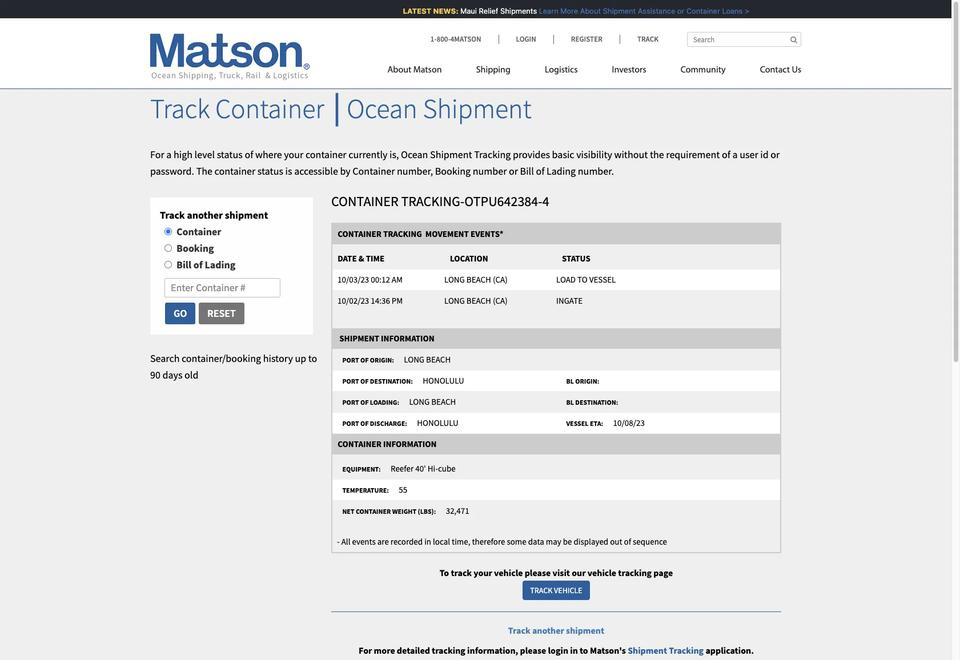 Task type: vqa. For each thing, say whether or not it's contained in the screenshot.


Task type: locate. For each thing, give the bounding box(es) containing it.
track link
[[620, 34, 659, 44]]

old
[[185, 368, 199, 382]]

maui
[[456, 6, 473, 15]]

0 horizontal spatial or
[[509, 164, 518, 177]]

0 vertical spatial shipment
[[225, 209, 268, 222]]

please left login
[[520, 645, 546, 657]]

1 vertical spatial tracking
[[669, 645, 704, 657]]

lading
[[547, 164, 576, 177], [205, 258, 236, 271]]

port down shipment information
[[342, 356, 359, 365]]

1 horizontal spatial track another shipment
[[508, 625, 605, 636]]

1 vertical spatial please
[[520, 645, 546, 657]]

0 vertical spatial in
[[425, 536, 431, 547]]

1 vertical spatial or
[[771, 148, 780, 161]]

0 vertical spatial your
[[284, 148, 304, 161]]

- all events are recorded in local time, therefore some data may be displayed out of sequence
[[337, 536, 667, 547]]

1 a from the left
[[166, 148, 172, 161]]

information
[[381, 333, 435, 344], [383, 439, 437, 450]]

lading up enter container # text box
[[205, 258, 236, 271]]

matson
[[413, 66, 442, 75]]

0 vertical spatial container
[[306, 148, 347, 161]]

more
[[374, 645, 395, 657]]

of right out
[[624, 536, 631, 547]]

1 port from the top
[[342, 356, 359, 365]]

container inside for a high level status of where your container currently is, ocean shipment tracking provides basic visibility without the requirement of a user id or password. the container status is accessible by container number, booking number or bill of lading number.
[[353, 164, 395, 177]]

out
[[610, 536, 622, 547]]

tracking right detailed
[[432, 645, 466, 657]]

for
[[150, 148, 164, 161], [359, 645, 372, 657]]

track another shipment up the for more detailed tracking information, please login in to matson's shipment tracking application.
[[508, 625, 605, 636]]

events*
[[471, 228, 504, 239]]

port of loading: long beach
[[338, 397, 456, 408]]

top menu navigation
[[388, 60, 802, 83]]

tracking up number
[[474, 148, 511, 161]]

destination: up eta:
[[575, 398, 618, 407]]

1 vertical spatial about
[[388, 66, 412, 75]]

1 long beach (ca) from the top
[[444, 274, 508, 285]]

date
[[338, 253, 357, 264]]

1 vertical spatial tracking
[[432, 645, 466, 657]]

None button
[[165, 302, 196, 325], [198, 302, 245, 325], [165, 302, 196, 325], [198, 302, 245, 325]]

0 vertical spatial bl
[[566, 377, 574, 386]]

14:36
[[371, 295, 390, 306]]

loading:
[[370, 398, 399, 407]]

for a high level status of where your container currently is, ocean shipment tracking provides basic visibility without the requirement of a user id or password. the container status is accessible by container number, booking number or bill of lading number.
[[150, 148, 780, 177]]

the
[[650, 148, 664, 161]]

0 horizontal spatial another
[[187, 209, 223, 222]]

0 vertical spatial track another shipment
[[160, 209, 268, 222]]

0 vertical spatial status
[[217, 148, 243, 161]]

shipment
[[599, 6, 632, 15], [423, 91, 532, 126], [430, 148, 472, 161], [339, 333, 379, 344], [628, 645, 667, 657]]

container up the 'where'
[[215, 91, 324, 126]]

or right number
[[509, 164, 518, 177]]

bl up vessel
[[566, 398, 574, 407]]

password.
[[150, 164, 194, 177]]

container left loans
[[682, 6, 716, 15]]

or
[[673, 6, 680, 15], [771, 148, 780, 161], [509, 164, 518, 177]]

1 vertical spatial your
[[474, 567, 492, 579]]

bl
[[566, 377, 574, 386], [566, 398, 574, 407]]

status down the 'where'
[[258, 164, 283, 177]]

0 horizontal spatial destination:
[[370, 377, 413, 386]]

another up the for more detailed tracking information, please login in to matson's shipment tracking application.
[[532, 625, 564, 636]]

for for for more detailed tracking information, please login in to matson's shipment tracking application.
[[359, 645, 372, 657]]

bl for honolulu
[[566, 377, 574, 386]]

bill down provides
[[520, 164, 534, 177]]

a left user
[[733, 148, 738, 161]]

0 vertical spatial tracking
[[618, 567, 652, 579]]

0 vertical spatial tracking
[[474, 148, 511, 161]]

0 horizontal spatial for
[[150, 148, 164, 161]]

1 horizontal spatial tracking
[[618, 567, 652, 579]]

track up information,
[[508, 625, 531, 636]]

1 (ca) from the top
[[493, 274, 508, 285]]

booking
[[435, 164, 471, 177], [177, 242, 214, 255]]

number,
[[397, 164, 433, 177]]

0 vertical spatial to
[[308, 352, 317, 365]]

Container radio
[[165, 228, 172, 235]]

information down port of discharge: honolulu
[[383, 439, 437, 450]]

1 vertical spatial track another shipment
[[508, 625, 605, 636]]

port inside "port of destination: honolulu"
[[342, 377, 359, 386]]

to left matson's
[[580, 645, 588, 657]]

1-800-4matson
[[431, 34, 481, 44]]

of left loading:
[[360, 398, 369, 407]]

net container weight (lbs): 32,471
[[338, 506, 469, 517]]

4 port from the top
[[342, 419, 359, 428]]

None search field
[[687, 32, 802, 47]]

data
[[528, 536, 544, 547]]

bill right bill of lading radio
[[177, 258, 191, 271]]

for inside for a high level status of where your container currently is, ocean shipment tracking provides basic visibility without the requirement of a user id or password. the container status is accessible by container number, booking number or bill of lading number.
[[150, 148, 164, 161]]

learn more about shipment assistance or container loans > link
[[535, 6, 745, 15]]

track another shipment
[[160, 209, 268, 222], [508, 625, 605, 636]]

10/03/23
[[338, 274, 369, 285]]

honolulu
[[423, 376, 464, 386], [417, 418, 459, 429]]

bl destination:
[[562, 398, 623, 407]]

community link
[[664, 60, 743, 83]]

shipment
[[225, 209, 268, 222], [566, 625, 605, 636]]

honolulu up port of loading: long beach at the bottom left of page
[[423, 376, 464, 386]]

0 horizontal spatial to
[[308, 352, 317, 365]]

origin: up bl destination:
[[575, 377, 599, 386]]

1 vertical spatial to
[[580, 645, 588, 657]]

2 bl from the top
[[566, 398, 574, 407]]

shipment right ocean
[[430, 148, 472, 161]]

about right more
[[576, 6, 597, 15]]

0 vertical spatial bill
[[520, 164, 534, 177]]

another down the on the left
[[187, 209, 223, 222]]

origin:
[[370, 356, 394, 365], [575, 377, 599, 386]]

container right the on the left
[[215, 164, 256, 177]]

booking up container tracking-otpu642384-4
[[435, 164, 471, 177]]

1 vertical spatial container
[[215, 164, 256, 177]]

1 horizontal spatial a
[[733, 148, 738, 161]]

tracking
[[474, 148, 511, 161], [669, 645, 704, 657]]

relief
[[475, 6, 494, 15]]

destination: up port of loading: long beach at the bottom left of page
[[370, 377, 413, 386]]

please left visit
[[525, 567, 551, 579]]

or right id
[[771, 148, 780, 161]]

0 vertical spatial for
[[150, 148, 164, 161]]

long
[[444, 274, 465, 285], [444, 295, 465, 306], [404, 354, 425, 365], [409, 397, 430, 408]]

1 vertical spatial for
[[359, 645, 372, 657]]

2 (ca) from the top
[[493, 295, 508, 306]]

1 vertical spatial another
[[532, 625, 564, 636]]

0 vertical spatial destination:
[[370, 377, 413, 386]]

id
[[761, 148, 769, 161]]

0 horizontal spatial tracking
[[474, 148, 511, 161]]

port for port of origin: long beach
[[342, 356, 359, 365]]

port
[[342, 356, 359, 365], [342, 377, 359, 386], [342, 398, 359, 407], [342, 419, 359, 428]]

visit
[[553, 567, 570, 579]]

1 vertical spatial shipment
[[566, 625, 605, 636]]

2 vertical spatial or
[[509, 164, 518, 177]]

currently
[[349, 148, 388, 161]]

in left local
[[425, 536, 431, 547]]

0 vertical spatial booking
[[435, 164, 471, 177]]

shipment inside for a high level status of where your container currently is, ocean shipment tracking provides basic visibility without the requirement of a user id or password. the container status is accessible by container number, booking number or bill of lading number.
[[430, 148, 472, 161]]

4matson
[[451, 34, 481, 44]]

shipping
[[476, 66, 511, 75]]

port inside port of discharge: honolulu
[[342, 419, 359, 428]]

for up password.
[[150, 148, 164, 161]]

destination: inside "port of destination: honolulu"
[[370, 377, 413, 386]]

1 horizontal spatial lading
[[547, 164, 576, 177]]

of inside "port of destination: honolulu"
[[360, 377, 369, 386]]

2 a from the left
[[733, 148, 738, 161]]

0 horizontal spatial a
[[166, 148, 172, 161]]

0 vertical spatial (ca)
[[493, 274, 508, 285]]

vehicle down - all events are recorded in local time, therefore some data may be displayed out of sequence
[[494, 567, 523, 579]]

0 horizontal spatial shipment
[[225, 209, 268, 222]]

net
[[342, 507, 355, 516]]

0 vertical spatial or
[[673, 6, 680, 15]]

of down shipment information
[[360, 356, 369, 365]]

1 vertical spatial bl
[[566, 398, 574, 407]]

page
[[654, 567, 673, 579]]

1 horizontal spatial status
[[258, 164, 283, 177]]

long beach (ca)
[[444, 274, 508, 285], [444, 295, 508, 306]]

1 vertical spatial honolulu
[[417, 418, 459, 429]]

port left discharge:
[[342, 419, 359, 428]]

Enter Container # text field
[[165, 278, 280, 298]]

please
[[525, 567, 551, 579], [520, 645, 546, 657]]

origin: down shipment information
[[370, 356, 394, 365]]

bl up bl destination:
[[566, 377, 574, 386]]

1 horizontal spatial to
[[580, 645, 588, 657]]

booking up bill of lading
[[177, 242, 214, 255]]

1 vertical spatial lading
[[205, 258, 236, 271]]

port down port of origin: long beach
[[342, 377, 359, 386]]

track down to track your vehicle please visit our vehicle tracking page at the bottom of the page
[[530, 586, 553, 596]]

2 port from the top
[[342, 377, 359, 386]]

1 horizontal spatial bill
[[520, 164, 534, 177]]

bl origin:
[[562, 377, 604, 386]]

for left more
[[359, 645, 372, 657]]

0 horizontal spatial origin:
[[370, 356, 394, 365]]

track another shipment down the on the left
[[160, 209, 268, 222]]

tracking left "application."
[[669, 645, 704, 657]]

1 horizontal spatial another
[[532, 625, 564, 636]]

logistics link
[[528, 60, 595, 83]]

0 horizontal spatial bill
[[177, 258, 191, 271]]

track vehicle
[[530, 586, 583, 596]]

of inside port of loading: long beach
[[360, 398, 369, 407]]

-
[[337, 536, 340, 547]]

0 vertical spatial honolulu
[[423, 376, 464, 386]]

1 horizontal spatial about
[[576, 6, 597, 15]]

0 horizontal spatial lading
[[205, 258, 236, 271]]

0 horizontal spatial status
[[217, 148, 243, 161]]

is,
[[390, 148, 399, 161]]

0 vertical spatial lading
[[547, 164, 576, 177]]

40'
[[415, 463, 426, 474]]

to right up
[[308, 352, 317, 365]]

0 vertical spatial origin:
[[370, 356, 394, 365]]

container/booking
[[182, 352, 261, 365]]

0 horizontal spatial your
[[284, 148, 304, 161]]

tracking inside for a high level status of where your container currently is, ocean shipment tracking provides basic visibility without the requirement of a user id or password. the container status is accessible by container number, booking number or bill of lading number.
[[474, 148, 511, 161]]

container up accessible
[[306, 148, 347, 161]]

vehicle right our
[[588, 567, 617, 579]]

1 horizontal spatial vehicle
[[588, 567, 617, 579]]

port inside port of origin: long beach
[[342, 356, 359, 365]]

of right bill of lading radio
[[194, 258, 203, 271]]

port left loading:
[[342, 398, 359, 407]]

sequence
[[633, 536, 667, 547]]

about
[[576, 6, 597, 15], [388, 66, 412, 75]]

honolulu for port of destination: honolulu
[[423, 376, 464, 386]]

1 horizontal spatial origin:
[[575, 377, 599, 386]]

or right assistance
[[673, 6, 680, 15]]

bl for long beach
[[566, 398, 574, 407]]

vessel
[[589, 274, 616, 285]]

of left discharge:
[[360, 419, 369, 428]]

1 vertical spatial booking
[[177, 242, 214, 255]]

honolulu for port of discharge: honolulu
[[417, 418, 459, 429]]

0 vertical spatial please
[[525, 567, 551, 579]]

your up the is
[[284, 148, 304, 161]]

Search search field
[[687, 32, 802, 47]]

requirement
[[666, 148, 720, 161]]

0 horizontal spatial in
[[425, 536, 431, 547]]

login
[[548, 645, 568, 657]]

logistics
[[545, 66, 578, 75]]

1 vertical spatial status
[[258, 164, 283, 177]]

1 vertical spatial origin:
[[575, 377, 599, 386]]

all
[[341, 536, 350, 547]]

discharge:
[[370, 419, 407, 428]]

to
[[308, 352, 317, 365], [580, 645, 588, 657]]

lading down basic
[[547, 164, 576, 177]]

container
[[682, 6, 716, 15], [215, 91, 324, 126], [353, 164, 395, 177], [331, 193, 399, 210], [177, 225, 221, 238], [338, 228, 382, 239], [338, 439, 382, 450], [356, 507, 391, 516]]

container down the currently
[[353, 164, 395, 177]]

in right login
[[570, 645, 578, 657]]

about matson
[[388, 66, 442, 75]]

0 horizontal spatial about
[[388, 66, 412, 75]]

3 port from the top
[[342, 398, 359, 407]]

of down port of origin: long beach
[[360, 377, 369, 386]]

1 vertical spatial information
[[383, 439, 437, 450]]

1 bl from the top
[[566, 377, 574, 386]]

track container │ocean shipment
[[150, 91, 532, 126]]

port inside port of loading: long beach
[[342, 398, 359, 407]]

tracking
[[618, 567, 652, 579], [432, 645, 466, 657]]

to track your vehicle please visit our vehicle tracking page
[[440, 567, 673, 579]]

assistance
[[634, 6, 671, 15]]

container down temperature: 55
[[356, 507, 391, 516]]

status right level
[[217, 148, 243, 161]]

your right track
[[474, 567, 492, 579]]

a left high
[[166, 148, 172, 161]]

of
[[245, 148, 253, 161], [722, 148, 731, 161], [536, 164, 545, 177], [194, 258, 203, 271], [360, 356, 369, 365], [360, 377, 369, 386], [360, 398, 369, 407], [360, 419, 369, 428], [624, 536, 631, 547]]

high
[[174, 148, 193, 161]]

login
[[516, 34, 536, 44]]

2 long beach (ca) from the top
[[444, 295, 508, 306]]

0 horizontal spatial vehicle
[[494, 567, 523, 579]]

1 vertical spatial in
[[570, 645, 578, 657]]

0 vertical spatial long beach (ca)
[[444, 274, 508, 285]]

your inside for a high level status of where your container currently is, ocean shipment tracking provides basic visibility without the requirement of a user id or password. the container status is accessible by container number, booking number or bill of lading number.
[[284, 148, 304, 161]]

1 horizontal spatial for
[[359, 645, 372, 657]]

where
[[255, 148, 282, 161]]

0 horizontal spatial tracking
[[432, 645, 466, 657]]

tracking left page
[[618, 567, 652, 579]]

may
[[546, 536, 561, 547]]

about left matson
[[388, 66, 412, 75]]

honolulu down port of loading: long beach at the bottom left of page
[[417, 418, 459, 429]]

information up port of origin: long beach
[[381, 333, 435, 344]]

1 vertical spatial destination:
[[575, 398, 618, 407]]

some
[[507, 536, 527, 547]]

1 vertical spatial (ca)
[[493, 295, 508, 306]]

0 vertical spatial information
[[381, 333, 435, 344]]

1 horizontal spatial shipment
[[566, 625, 605, 636]]

1 horizontal spatial tracking
[[669, 645, 704, 657]]

another
[[187, 209, 223, 222], [532, 625, 564, 636]]

contact us
[[760, 66, 802, 75]]

1 horizontal spatial booking
[[435, 164, 471, 177]]

events
[[352, 536, 376, 547]]

shipment right matson's
[[628, 645, 667, 657]]

number
[[473, 164, 507, 177]]

1 vertical spatial long beach (ca)
[[444, 295, 508, 306]]



Task type: describe. For each thing, give the bounding box(es) containing it.
the
[[196, 164, 213, 177]]

shipments
[[496, 6, 533, 15]]

ocean
[[401, 148, 428, 161]]

port for port of destination: honolulu
[[342, 377, 359, 386]]

level
[[195, 148, 215, 161]]

32,471
[[446, 506, 469, 517]]

login link
[[498, 34, 553, 44]]

long beach (ca) for pm
[[444, 295, 508, 306]]

1 horizontal spatial your
[[474, 567, 492, 579]]

visibility
[[577, 148, 612, 161]]

booking inside for a high level status of where your container currently is, ocean shipment tracking provides basic visibility without the requirement of a user id or password. the container status is accessible by container number, booking number or bill of lading number.
[[435, 164, 471, 177]]

am
[[392, 274, 403, 285]]

track up 'container' radio
[[160, 209, 185, 222]]

days
[[163, 368, 183, 382]]

of down provides
[[536, 164, 545, 177]]

information,
[[467, 645, 518, 657]]

for for for a high level status of where your container currently is, ocean shipment tracking provides basic visibility without the requirement of a user id or password. the container status is accessible by container number, booking number or bill of lading number.
[[150, 148, 164, 161]]

of left user
[[722, 148, 731, 161]]

to inside "search container/booking history up to 90 days old"
[[308, 352, 317, 365]]

about matson link
[[388, 60, 459, 83]]

Bill of Lading radio
[[165, 261, 172, 268]]

without
[[614, 148, 648, 161]]

track inside 'link'
[[530, 586, 553, 596]]

4
[[543, 193, 549, 210]]

our
[[572, 567, 586, 579]]

weight
[[392, 507, 417, 516]]

us
[[792, 66, 802, 75]]

time,
[[452, 536, 470, 547]]

10/08/23
[[613, 418, 645, 429]]

up
[[295, 352, 306, 365]]

shipment up the track link
[[599, 6, 632, 15]]

container information
[[332, 439, 437, 450]]

search
[[150, 352, 180, 365]]

search image
[[791, 36, 798, 43]]

long beach (ca) for am
[[444, 274, 508, 285]]

hi-
[[428, 463, 438, 474]]

cube
[[438, 463, 456, 474]]

container right 'container' radio
[[177, 225, 221, 238]]

port of destination: honolulu
[[338, 376, 464, 386]]

Booking radio
[[165, 245, 172, 252]]

about inside about matson link
[[388, 66, 412, 75]]

vessel eta: 10/08/23
[[562, 418, 645, 429]]

2 horizontal spatial or
[[771, 148, 780, 161]]

user
[[740, 148, 759, 161]]

container up date & time
[[338, 228, 382, 239]]

basic
[[552, 148, 574, 161]]

│ocean
[[330, 91, 418, 126]]

&
[[359, 253, 364, 264]]

port for port of loading: long beach
[[342, 398, 359, 407]]

90
[[150, 368, 160, 382]]

more
[[556, 6, 574, 15]]

investors
[[612, 66, 647, 75]]

2 vehicle from the left
[[588, 567, 617, 579]]

blue matson logo with ocean, shipping, truck, rail and logistics written beneath it. image
[[150, 34, 310, 81]]

0 horizontal spatial track another shipment
[[160, 209, 268, 222]]

bill inside for a high level status of where your container currently is, ocean shipment tracking provides basic visibility without the requirement of a user id or password. the container status is accessible by container number, booking number or bill of lading number.
[[520, 164, 534, 177]]

application.
[[706, 645, 754, 657]]

10/03/23 00:12 am
[[332, 274, 403, 285]]

information for shipment information
[[381, 333, 435, 344]]

shipment tracking link
[[628, 645, 706, 657]]

(lbs):
[[418, 507, 436, 516]]

are
[[378, 536, 389, 547]]

lading inside for a high level status of where your container currently is, ocean shipment tracking provides basic visibility without the requirement of a user id or password. the container status is accessible by container number, booking number or bill of lading number.
[[547, 164, 576, 177]]

1 vertical spatial bill
[[177, 258, 191, 271]]

0 vertical spatial about
[[576, 6, 597, 15]]

to
[[578, 274, 588, 285]]

container inside net container weight (lbs): 32,471
[[356, 507, 391, 516]]

0 vertical spatial another
[[187, 209, 223, 222]]

of left the 'where'
[[245, 148, 253, 161]]

information for container information
[[383, 439, 437, 450]]

1 horizontal spatial container
[[306, 148, 347, 161]]

(ca) for ingate
[[493, 295, 508, 306]]

detailed
[[397, 645, 430, 657]]

load to vessel
[[556, 274, 616, 285]]

1 horizontal spatial in
[[570, 645, 578, 657]]

container down by
[[331, 193, 399, 210]]

local
[[433, 536, 450, 547]]

track vehicle link
[[523, 581, 590, 600]]

contact
[[760, 66, 790, 75]]

date & time
[[332, 253, 385, 264]]

container up equipment:
[[338, 439, 382, 450]]

for more detailed tracking information, please login in to matson's shipment tracking application.
[[359, 645, 754, 657]]

track down assistance
[[638, 34, 659, 44]]

(ca) for load to vessel
[[493, 274, 508, 285]]

bill of lading
[[177, 258, 236, 271]]

displayed
[[574, 536, 609, 547]]

0 horizontal spatial booking
[[177, 242, 214, 255]]

temperature: 55
[[338, 485, 408, 495]]

port for port of discharge: honolulu
[[342, 419, 359, 428]]

1 horizontal spatial destination:
[[575, 398, 618, 407]]

otpu642384-
[[465, 193, 543, 210]]

of inside port of discharge: honolulu
[[360, 419, 369, 428]]

1-800-4matson link
[[431, 34, 498, 44]]

be
[[563, 536, 572, 547]]

00:12
[[371, 274, 390, 285]]

track up high
[[150, 91, 210, 126]]

provides
[[513, 148, 550, 161]]

therefore
[[472, 536, 505, 547]]

800-
[[437, 34, 451, 44]]

load
[[556, 274, 576, 285]]

register link
[[553, 34, 620, 44]]

container tracking-otpu642384-4
[[331, 193, 549, 210]]

0 horizontal spatial container
[[215, 164, 256, 177]]

of inside port of origin: long beach
[[360, 356, 369, 365]]

temperature:
[[342, 486, 389, 495]]

learn
[[535, 6, 554, 15]]

vehicle
[[554, 586, 583, 596]]

movement
[[426, 228, 469, 239]]

shipping link
[[459, 60, 528, 83]]

shipment down 10/02/23
[[339, 333, 379, 344]]

1 vehicle from the left
[[494, 567, 523, 579]]

number.
[[578, 164, 614, 177]]

register
[[571, 34, 603, 44]]

latest
[[399, 6, 427, 15]]

origin: inside port of origin: long beach
[[370, 356, 394, 365]]

track another shipment link
[[508, 625, 605, 636]]

equipment:
[[342, 465, 381, 474]]

1 horizontal spatial or
[[673, 6, 680, 15]]

10/02/23
[[338, 295, 369, 306]]

port of discharge: honolulu
[[338, 418, 459, 429]]

port of origin: long beach
[[338, 354, 451, 365]]

>
[[741, 6, 745, 15]]

shipment down shipping link
[[423, 91, 532, 126]]

location
[[450, 253, 488, 264]]



